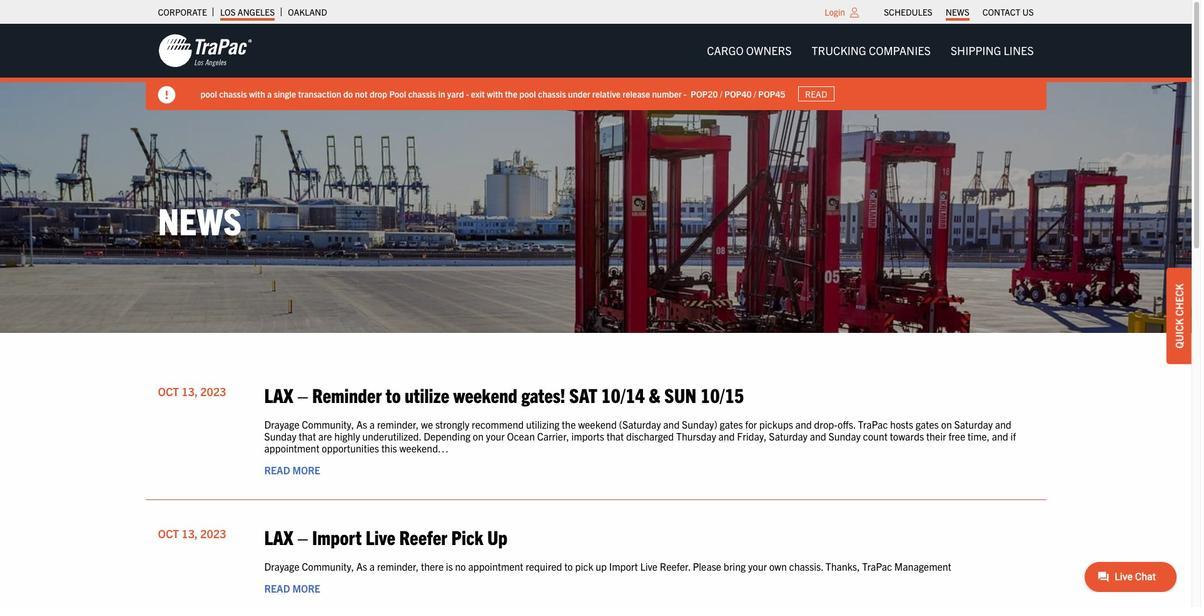 Task type: vqa. For each thing, say whether or not it's contained in the screenshot.
the left "Company"
no



Task type: describe. For each thing, give the bounding box(es) containing it.
ocean
[[507, 430, 535, 442]]

lax – import live reefer pick up
[[264, 524, 508, 549]]

management
[[895, 560, 952, 572]]

trucking companies
[[812, 43, 931, 58]]

in
[[438, 88, 445, 99]]

imports
[[572, 430, 605, 442]]

up
[[596, 560, 607, 572]]

and left sunday)
[[664, 418, 680, 430]]

underutilized.
[[362, 430, 421, 442]]

2 sunday from the left
[[829, 430, 861, 442]]

los angeles link
[[220, 3, 275, 21]]

highly
[[335, 430, 360, 442]]

friday,
[[737, 430, 767, 442]]

lax – reminder to utilize weekend gates!   sat 10/14 & sun 10/15
[[264, 382, 744, 407]]

2 chassis from the left
[[408, 88, 436, 99]]

pick
[[575, 560, 594, 572]]

lax – reminder to utilize weekend gates!   sat 10/14 & sun 10/15 article
[[146, 370, 1047, 500]]

quick
[[1173, 318, 1186, 348]]

community, for import
[[302, 560, 354, 572]]

appointment inside the lax – import live reefer pick up article
[[468, 560, 524, 572]]

1 horizontal spatial on
[[942, 418, 952, 430]]

1 gates from the left
[[720, 418, 743, 430]]

schedules
[[884, 6, 933, 18]]

los angeles
[[220, 6, 275, 18]]

1 that from the left
[[299, 430, 316, 442]]

we
[[421, 418, 433, 430]]

los angeles image
[[158, 33, 252, 68]]

10/15
[[701, 382, 744, 407]]

light image
[[851, 8, 859, 18]]

drop
[[370, 88, 387, 99]]

release
[[623, 88, 650, 99]]

depending
[[424, 430, 471, 442]]

reefer
[[400, 524, 448, 549]]

pop40
[[725, 88, 752, 99]]

drayage community, as a reminder, we strongly recommend utilizing the weekend (saturday and sunday) gates for pickups and drop-offs. trapac hosts gates on saturday and sunday that are highly underutilized. depending on your ocean carrier, imports that discharged thursday and friday, saturday and sunday count towards their free time, and if appointment opportunities this weekend…
[[264, 418, 1016, 454]]

schedules link
[[884, 3, 933, 21]]

2023 for lax – import live reefer pick up
[[200, 526, 226, 540]]

2023 for lax – reminder to utilize weekend gates!   sat 10/14 & sun 10/15
[[200, 384, 226, 398]]

opportunities
[[322, 442, 379, 454]]

thanks,
[[826, 560, 860, 572]]

1 / from the left
[[720, 88, 723, 99]]

0 horizontal spatial import
[[312, 524, 362, 549]]

1 pool from the left
[[201, 88, 217, 99]]

lines
[[1004, 43, 1034, 58]]

0 horizontal spatial live
[[366, 524, 396, 549]]

no
[[455, 560, 466, 572]]

pick
[[452, 524, 484, 549]]

drop-
[[814, 418, 838, 430]]

to inside lax – reminder to utilize weekend gates!   sat 10/14 & sun 10/15 article
[[386, 382, 401, 407]]

sunday)
[[682, 418, 718, 430]]

2 - from the left
[[684, 88, 687, 99]]

companies
[[869, 43, 931, 58]]

for
[[746, 418, 757, 430]]

reminder, for to
[[377, 418, 419, 430]]

quick check
[[1173, 284, 1186, 348]]

to inside the lax – import live reefer pick up article
[[565, 560, 573, 572]]

towards
[[890, 430, 924, 442]]

2 with from the left
[[487, 88, 503, 99]]

and left the offs.
[[810, 430, 827, 442]]

pickups
[[760, 418, 794, 430]]

us
[[1023, 6, 1034, 18]]

more for reminder
[[293, 464, 321, 476]]

2 pool from the left
[[520, 88, 536, 99]]

cargo owners link
[[697, 38, 802, 63]]

under
[[568, 88, 591, 99]]

10/14
[[602, 382, 645, 407]]

– for reminder
[[297, 382, 308, 407]]

gates!
[[522, 382, 566, 407]]

3 chassis from the left
[[538, 88, 566, 99]]

corporate link
[[158, 3, 207, 21]]

cargo
[[707, 43, 744, 58]]

1 sunday from the left
[[264, 430, 297, 442]]

drayage community, as a reminder, there is no appointment required to pick up import live reefer. please bring your own chassis. thanks, trapac management
[[264, 560, 952, 572]]

corporate
[[158, 6, 207, 18]]

not
[[355, 88, 368, 99]]

lax for lax – reminder to utilize weekend gates!   sat 10/14 & sun 10/15
[[264, 382, 294, 407]]

a for reminder
[[370, 418, 375, 430]]

pool
[[389, 88, 406, 99]]

are
[[318, 430, 332, 442]]

recommend
[[472, 418, 524, 430]]

if
[[1011, 430, 1016, 442]]

time,
[[968, 430, 990, 442]]

oct for lax – import live reefer pick up
[[158, 526, 179, 540]]

oct for lax – reminder to utilize weekend gates!   sat 10/14 & sun 10/15
[[158, 384, 179, 398]]

reminder
[[312, 382, 382, 407]]

reminder, for live
[[377, 560, 419, 572]]

2 / from the left
[[754, 88, 757, 99]]

community, for reminder
[[302, 418, 354, 430]]

there
[[421, 560, 444, 572]]

and left if
[[992, 430, 1009, 442]]

&
[[649, 382, 661, 407]]

number
[[652, 88, 682, 99]]

read for lax – reminder to utilize weekend gates!   sat 10/14 & sun 10/15
[[264, 464, 290, 476]]

sun
[[665, 382, 697, 407]]

read more link for import
[[264, 582, 321, 595]]

utilizing
[[526, 418, 560, 430]]

as for reminder
[[357, 418, 367, 430]]

bring
[[724, 560, 746, 572]]

pop45
[[759, 88, 786, 99]]

up
[[487, 524, 508, 549]]

1 horizontal spatial news
[[946, 6, 970, 18]]

pool chassis with a single transaction  do not drop pool chassis in yard -  exit with the pool chassis under relative release number -  pop20 / pop40 / pop45
[[201, 88, 786, 99]]

banner containing cargo owners
[[0, 24, 1202, 110]]

as for import
[[357, 560, 367, 572]]

login
[[825, 6, 846, 18]]

a inside banner
[[267, 88, 272, 99]]



Task type: locate. For each thing, give the bounding box(es) containing it.
2 vertical spatial a
[[370, 560, 375, 572]]

read more for reminder
[[264, 464, 321, 476]]

angeles
[[238, 6, 275, 18]]

weekend down sat
[[578, 418, 617, 430]]

13, inside lax – reminder to utilize weekend gates!   sat 10/14 & sun 10/15 article
[[182, 384, 198, 398]]

2 horizontal spatial chassis
[[538, 88, 566, 99]]

to
[[386, 382, 401, 407], [565, 560, 573, 572]]

with left single
[[249, 88, 265, 99]]

your inside the lax – import live reefer pick up article
[[748, 560, 767, 572]]

1 horizontal spatial with
[[487, 88, 503, 99]]

thursday
[[677, 430, 716, 442]]

menu bar down light image
[[697, 38, 1044, 63]]

lax
[[264, 382, 294, 407], [264, 524, 294, 549]]

1 vertical spatial to
[[565, 560, 573, 572]]

0 horizontal spatial weekend
[[454, 382, 518, 407]]

read more link for reminder
[[264, 464, 321, 476]]

on
[[942, 418, 952, 430], [473, 430, 484, 442]]

oct 13, 2023 for lax – reminder to utilize weekend gates!   sat 10/14 & sun 10/15
[[158, 384, 226, 398]]

and left friday,
[[719, 430, 735, 442]]

1 horizontal spatial -
[[684, 88, 687, 99]]

1 horizontal spatial sunday
[[829, 430, 861, 442]]

oct
[[158, 384, 179, 398], [158, 526, 179, 540]]

shipping lines link
[[941, 38, 1044, 63]]

2023
[[200, 384, 226, 398], [200, 526, 226, 540]]

1 vertical spatial read
[[264, 464, 290, 476]]

chassis left under
[[538, 88, 566, 99]]

1 vertical spatial more
[[293, 582, 321, 595]]

13, for lax – reminder to utilize weekend gates!   sat 10/14 & sun 10/15
[[182, 384, 198, 398]]

oct 13, 2023
[[158, 384, 226, 398], [158, 526, 226, 540]]

reminder, up this
[[377, 418, 419, 430]]

0 vertical spatial the
[[505, 88, 518, 99]]

your inside the drayage community, as a reminder, we strongly recommend utilizing the weekend (saturday and sunday) gates for pickups and drop-offs. trapac hosts gates on saturday and sunday that are highly underutilized. depending on your ocean carrier, imports that discharged thursday and friday, saturday and sunday count towards their free time, and if appointment opportunities this weekend…
[[486, 430, 505, 442]]

1 2023 from the top
[[200, 384, 226, 398]]

a down lax – import live reefer pick up
[[370, 560, 375, 572]]

0 vertical spatial 13,
[[182, 384, 198, 398]]

1 more from the top
[[293, 464, 321, 476]]

0 vertical spatial drayage
[[264, 418, 300, 430]]

appointment
[[264, 442, 320, 454], [468, 560, 524, 572]]

their
[[927, 430, 947, 442]]

1 vertical spatial –
[[297, 524, 308, 549]]

lax – import live reefer pick up article
[[146, 512, 1047, 607]]

read link
[[798, 86, 835, 102]]

free
[[949, 430, 966, 442]]

2 read more link from the top
[[264, 582, 321, 595]]

2 drayage from the top
[[264, 560, 300, 572]]

menu bar inside banner
[[697, 38, 1044, 63]]

on left time,
[[942, 418, 952, 430]]

los
[[220, 6, 236, 18]]

0 vertical spatial menu bar
[[878, 3, 1041, 21]]

0 vertical spatial live
[[366, 524, 396, 549]]

yard
[[447, 88, 464, 99]]

read more inside lax – reminder to utilize weekend gates!   sat 10/14 & sun 10/15 article
[[264, 464, 321, 476]]

0 vertical spatial your
[[486, 430, 505, 442]]

news link
[[946, 3, 970, 21]]

1 as from the top
[[357, 418, 367, 430]]

community, inside the lax – import live reefer pick up article
[[302, 560, 354, 572]]

/
[[720, 88, 723, 99], [754, 88, 757, 99]]

on right strongly
[[473, 430, 484, 442]]

transaction
[[298, 88, 341, 99]]

0 horizontal spatial on
[[473, 430, 484, 442]]

hosts
[[891, 418, 914, 430]]

login link
[[825, 6, 846, 18]]

drayage
[[264, 418, 300, 430], [264, 560, 300, 572]]

weekend up recommend
[[454, 382, 518, 407]]

drayage for lax – import live reefer pick up
[[264, 560, 300, 572]]

solid image
[[158, 86, 176, 104]]

chassis down 'los angeles' image at the left top of page
[[219, 88, 247, 99]]

cargo owners
[[707, 43, 792, 58]]

the
[[505, 88, 518, 99], [562, 418, 576, 430]]

oct 13, 2023 for lax – import live reefer pick up
[[158, 526, 226, 540]]

more inside the lax – import live reefer pick up article
[[293, 582, 321, 595]]

1 horizontal spatial chassis
[[408, 88, 436, 99]]

0 vertical spatial as
[[357, 418, 367, 430]]

1 vertical spatial drayage
[[264, 560, 300, 572]]

2 oct from the top
[[158, 526, 179, 540]]

- left exit
[[466, 88, 469, 99]]

your left ocean
[[486, 430, 505, 442]]

0 vertical spatial import
[[312, 524, 362, 549]]

1 horizontal spatial saturday
[[955, 418, 993, 430]]

strongly
[[436, 418, 470, 430]]

menu bar
[[878, 3, 1041, 21], [697, 38, 1044, 63]]

1 horizontal spatial gates
[[916, 418, 939, 430]]

1 horizontal spatial weekend
[[578, 418, 617, 430]]

do
[[343, 88, 353, 99]]

1 horizontal spatial appointment
[[468, 560, 524, 572]]

1 horizontal spatial the
[[562, 418, 576, 430]]

read more
[[264, 464, 321, 476], [264, 582, 321, 595]]

1 with from the left
[[249, 88, 265, 99]]

sunday left count
[[829, 430, 861, 442]]

oct inside lax – reminder to utilize weekend gates!   sat 10/14 & sun 10/15 article
[[158, 384, 179, 398]]

is
[[446, 560, 453, 572]]

and left the drop-
[[796, 418, 812, 430]]

1 vertical spatial 13,
[[182, 526, 198, 540]]

0 vertical spatial weekend
[[454, 382, 518, 407]]

live left reefer
[[366, 524, 396, 549]]

oct 13, 2023 inside the lax – import live reefer pick up article
[[158, 526, 226, 540]]

1 vertical spatial your
[[748, 560, 767, 572]]

carrier,
[[537, 430, 569, 442]]

sunday
[[264, 430, 297, 442], [829, 430, 861, 442]]

0 vertical spatial news
[[946, 6, 970, 18]]

as up opportunities
[[357, 418, 367, 430]]

1 vertical spatial a
[[370, 418, 375, 430]]

relative
[[593, 88, 621, 99]]

trucking companies link
[[802, 38, 941, 63]]

as inside the lax – import live reefer pick up article
[[357, 560, 367, 572]]

1 vertical spatial the
[[562, 418, 576, 430]]

exit
[[471, 88, 485, 99]]

1 read more link from the top
[[264, 464, 321, 476]]

a for import
[[370, 560, 375, 572]]

chassis
[[219, 88, 247, 99], [408, 88, 436, 99], [538, 88, 566, 99]]

1 oct 13, 2023 from the top
[[158, 384, 226, 398]]

1 vertical spatial weekend
[[578, 418, 617, 430]]

reminder, down lax – import live reefer pick up
[[377, 560, 419, 572]]

0 horizontal spatial chassis
[[219, 88, 247, 99]]

2 gates from the left
[[916, 418, 939, 430]]

chassis.
[[789, 560, 824, 572]]

0 vertical spatial –
[[297, 382, 308, 407]]

check
[[1173, 284, 1186, 316]]

2 vertical spatial read
[[264, 582, 290, 595]]

read for lax – import live reefer pick up
[[264, 582, 290, 595]]

sunday left are
[[264, 430, 297, 442]]

1 vertical spatial read more link
[[264, 582, 321, 595]]

as down lax – import live reefer pick up
[[357, 560, 367, 572]]

as inside the drayage community, as a reminder, we strongly recommend utilizing the weekend (saturday and sunday) gates for pickups and drop-offs. trapac hosts gates on saturday and sunday that are highly underutilized. depending on your ocean carrier, imports that discharged thursday and friday, saturday and sunday count towards their free time, and if appointment opportunities this weekend…
[[357, 418, 367, 430]]

offs.
[[838, 418, 856, 430]]

/ left pop40
[[720, 88, 723, 99]]

required
[[526, 560, 562, 572]]

2 reminder, from the top
[[377, 560, 419, 572]]

2 oct 13, 2023 from the top
[[158, 526, 226, 540]]

0 vertical spatial appointment
[[264, 442, 320, 454]]

saturday right friday,
[[769, 430, 808, 442]]

gates right hosts
[[916, 418, 939, 430]]

to left utilize
[[386, 382, 401, 407]]

0 vertical spatial community,
[[302, 418, 354, 430]]

banner
[[0, 24, 1202, 110]]

1 drayage from the top
[[264, 418, 300, 430]]

read inside lax – reminder to utilize weekend gates!   sat 10/14 & sun 10/15 article
[[264, 464, 290, 476]]

chassis left "in" on the top left of page
[[408, 88, 436, 99]]

2 more from the top
[[293, 582, 321, 595]]

contact us
[[983, 6, 1034, 18]]

appointment down up
[[468, 560, 524, 572]]

2 lax from the top
[[264, 524, 294, 549]]

reminder,
[[377, 418, 419, 430], [377, 560, 419, 572]]

1 vertical spatial as
[[357, 560, 367, 572]]

owners
[[747, 43, 792, 58]]

weekend
[[454, 382, 518, 407], [578, 418, 617, 430]]

0 vertical spatial read
[[806, 88, 828, 100]]

pool right solid icon
[[201, 88, 217, 99]]

saturday right their
[[955, 418, 993, 430]]

13, inside the lax – import live reefer pick up article
[[182, 526, 198, 540]]

utilize
[[405, 382, 450, 407]]

trapac
[[858, 418, 888, 430], [863, 560, 893, 572]]

(saturday
[[619, 418, 661, 430]]

count
[[863, 430, 888, 442]]

0 vertical spatial reminder,
[[377, 418, 419, 430]]

reminder, inside the lax – import live reefer pick up article
[[377, 560, 419, 572]]

to left the pick
[[565, 560, 573, 572]]

live
[[366, 524, 396, 549], [641, 560, 658, 572]]

trucking
[[812, 43, 867, 58]]

and
[[664, 418, 680, 430], [796, 418, 812, 430], [996, 418, 1012, 430], [719, 430, 735, 442], [810, 430, 827, 442], [992, 430, 1009, 442]]

0 horizontal spatial your
[[486, 430, 505, 442]]

13, for lax – import live reefer pick up
[[182, 526, 198, 540]]

please
[[693, 560, 722, 572]]

own
[[770, 560, 787, 572]]

that
[[299, 430, 316, 442], [607, 430, 624, 442]]

0 horizontal spatial -
[[466, 88, 469, 99]]

the right utilizing on the left
[[562, 418, 576, 430]]

reefer.
[[660, 560, 691, 572]]

0 horizontal spatial news
[[158, 197, 242, 243]]

2 community, from the top
[[302, 560, 354, 572]]

0 horizontal spatial with
[[249, 88, 265, 99]]

more
[[293, 464, 321, 476], [293, 582, 321, 595]]

menu bar up shipping
[[878, 3, 1041, 21]]

saturday
[[955, 418, 993, 430], [769, 430, 808, 442]]

1 vertical spatial reminder,
[[377, 560, 419, 572]]

trapac inside the lax – import live reefer pick up article
[[863, 560, 893, 572]]

0 horizontal spatial /
[[720, 88, 723, 99]]

live left the reefer.
[[641, 560, 658, 572]]

oct inside the lax – import live reefer pick up article
[[158, 526, 179, 540]]

1 vertical spatial community,
[[302, 560, 354, 572]]

1 vertical spatial news
[[158, 197, 242, 243]]

0 horizontal spatial appointment
[[264, 442, 320, 454]]

1 chassis from the left
[[219, 88, 247, 99]]

1 vertical spatial read more
[[264, 582, 321, 595]]

oct 13, 2023 inside lax – reminder to utilize weekend gates!   sat 10/14 & sun 10/15 article
[[158, 384, 226, 398]]

0 vertical spatial to
[[386, 382, 401, 407]]

1 oct from the top
[[158, 384, 179, 398]]

1 horizontal spatial /
[[754, 88, 757, 99]]

quick check link
[[1167, 268, 1192, 364]]

-
[[466, 88, 469, 99], [684, 88, 687, 99]]

1 vertical spatial appointment
[[468, 560, 524, 572]]

1 horizontal spatial pool
[[520, 88, 536, 99]]

1 horizontal spatial your
[[748, 560, 767, 572]]

2 – from the top
[[297, 524, 308, 549]]

1 horizontal spatial to
[[565, 560, 573, 572]]

0 vertical spatial lax
[[264, 382, 294, 407]]

with right exit
[[487, 88, 503, 99]]

read more link
[[264, 464, 321, 476], [264, 582, 321, 595]]

sat
[[570, 382, 598, 407]]

read more inside the lax – import live reefer pick up article
[[264, 582, 321, 595]]

0 vertical spatial oct 13, 2023
[[158, 384, 226, 398]]

0 vertical spatial trapac
[[858, 418, 888, 430]]

read more link inside lax – reminder to utilize weekend gates!   sat 10/14 & sun 10/15 article
[[264, 464, 321, 476]]

discharged
[[626, 430, 674, 442]]

read more link inside the lax – import live reefer pick up article
[[264, 582, 321, 595]]

a right highly
[[370, 418, 375, 430]]

1 vertical spatial import
[[609, 560, 638, 572]]

1 vertical spatial lax
[[264, 524, 294, 549]]

appointment left highly
[[264, 442, 320, 454]]

appointment inside the drayage community, as a reminder, we strongly recommend utilizing the weekend (saturday and sunday) gates for pickups and drop-offs. trapac hosts gates on saturday and sunday that are highly underutilized. depending on your ocean carrier, imports that discharged thursday and friday, saturday and sunday count towards their free time, and if appointment opportunities this weekend…
[[264, 442, 320, 454]]

the right exit
[[505, 88, 518, 99]]

1 horizontal spatial that
[[607, 430, 624, 442]]

/ left pop45
[[754, 88, 757, 99]]

drayage inside the drayage community, as a reminder, we strongly recommend utilizing the weekend (saturday and sunday) gates for pickups and drop-offs. trapac hosts gates on saturday and sunday that are highly underutilized. depending on your ocean carrier, imports that discharged thursday and friday, saturday and sunday count towards their free time, and if appointment opportunities this weekend…
[[264, 418, 300, 430]]

0 horizontal spatial to
[[386, 382, 401, 407]]

menu bar containing cargo owners
[[697, 38, 1044, 63]]

drayage for lax – reminder to utilize weekend gates!   sat 10/14 & sun 10/15
[[264, 418, 300, 430]]

– for import
[[297, 524, 308, 549]]

community, inside the drayage community, as a reminder, we strongly recommend utilizing the weekend (saturday and sunday) gates for pickups and drop-offs. trapac hosts gates on saturday and sunday that are highly underutilized. depending on your ocean carrier, imports that discharged thursday and friday, saturday and sunday count towards their free time, and if appointment opportunities this weekend…
[[302, 418, 354, 430]]

trapac right the offs.
[[858, 418, 888, 430]]

more inside lax – reminder to utilize weekend gates!   sat 10/14 & sun 10/15 article
[[293, 464, 321, 476]]

news
[[946, 6, 970, 18], [158, 197, 242, 243]]

shipping
[[951, 43, 1002, 58]]

1 13, from the top
[[182, 384, 198, 398]]

0 horizontal spatial that
[[299, 430, 316, 442]]

menu bar containing schedules
[[878, 3, 1041, 21]]

1 vertical spatial menu bar
[[697, 38, 1044, 63]]

0 vertical spatial read more
[[264, 464, 321, 476]]

read inside banner
[[806, 88, 828, 100]]

1 read more from the top
[[264, 464, 321, 476]]

oakland
[[288, 6, 327, 18]]

read more for import
[[264, 582, 321, 595]]

1 vertical spatial 2023
[[200, 526, 226, 540]]

1 reminder, from the top
[[377, 418, 419, 430]]

pool right exit
[[520, 88, 536, 99]]

0 horizontal spatial the
[[505, 88, 518, 99]]

weekend inside the drayage community, as a reminder, we strongly recommend utilizing the weekend (saturday and sunday) gates for pickups and drop-offs. trapac hosts gates on saturday and sunday that are highly underutilized. depending on your ocean carrier, imports that discharged thursday and friday, saturday and sunday count towards their free time, and if appointment opportunities this weekend…
[[578, 418, 617, 430]]

a inside the drayage community, as a reminder, we strongly recommend utilizing the weekend (saturday and sunday) gates for pickups and drop-offs. trapac hosts gates on saturday and sunday that are highly underutilized. depending on your ocean carrier, imports that discharged thursday and friday, saturday and sunday count towards their free time, and if appointment opportunities this weekend…
[[370, 418, 375, 430]]

2 as from the top
[[357, 560, 367, 572]]

contact
[[983, 6, 1021, 18]]

0 vertical spatial oct
[[158, 384, 179, 398]]

0 horizontal spatial sunday
[[264, 430, 297, 442]]

2 read more from the top
[[264, 582, 321, 595]]

0 horizontal spatial saturday
[[769, 430, 808, 442]]

single
[[274, 88, 296, 99]]

1 – from the top
[[297, 382, 308, 407]]

0 horizontal spatial gates
[[720, 418, 743, 430]]

the inside the drayage community, as a reminder, we strongly recommend utilizing the weekend (saturday and sunday) gates for pickups and drop-offs. trapac hosts gates on saturday and sunday that are highly underutilized. depending on your ocean carrier, imports that discharged thursday and friday, saturday and sunday count towards their free time, and if appointment opportunities this weekend…
[[562, 418, 576, 430]]

read inside the lax – import live reefer pick up article
[[264, 582, 290, 595]]

1 vertical spatial oct
[[158, 526, 179, 540]]

your left own
[[748, 560, 767, 572]]

2 13, from the top
[[182, 526, 198, 540]]

drayage inside the lax – import live reefer pick up article
[[264, 560, 300, 572]]

trapac right "thanks,"
[[863, 560, 893, 572]]

0 horizontal spatial pool
[[201, 88, 217, 99]]

gates left for
[[720, 418, 743, 430]]

trapac inside the drayage community, as a reminder, we strongly recommend utilizing the weekend (saturday and sunday) gates for pickups and drop-offs. trapac hosts gates on saturday and sunday that are highly underutilized. depending on your ocean carrier, imports that discharged thursday and friday, saturday and sunday count towards their free time, and if appointment opportunities this weekend…
[[858, 418, 888, 430]]

that right imports
[[607, 430, 624, 442]]

0 vertical spatial more
[[293, 464, 321, 476]]

lax for lax – import live reefer pick up
[[264, 524, 294, 549]]

1 vertical spatial oct 13, 2023
[[158, 526, 226, 540]]

1 vertical spatial trapac
[[863, 560, 893, 572]]

- right number
[[684, 88, 687, 99]]

contact us link
[[983, 3, 1034, 21]]

1 vertical spatial live
[[641, 560, 658, 572]]

this
[[382, 442, 397, 454]]

and right time,
[[996, 418, 1012, 430]]

1 horizontal spatial import
[[609, 560, 638, 572]]

1 - from the left
[[466, 88, 469, 99]]

oakland link
[[288, 3, 327, 21]]

1 lax from the top
[[264, 382, 294, 407]]

0 vertical spatial read more link
[[264, 464, 321, 476]]

2023 inside the lax – import live reefer pick up article
[[200, 526, 226, 540]]

reminder, inside the drayage community, as a reminder, we strongly recommend utilizing the weekend (saturday and sunday) gates for pickups and drop-offs. trapac hosts gates on saturday and sunday that are highly underutilized. depending on your ocean carrier, imports that discharged thursday and friday, saturday and sunday count towards their free time, and if appointment opportunities this weekend…
[[377, 418, 419, 430]]

1 horizontal spatial live
[[641, 560, 658, 572]]

1 community, from the top
[[302, 418, 354, 430]]

gates
[[720, 418, 743, 430], [916, 418, 939, 430]]

0 vertical spatial 2023
[[200, 384, 226, 398]]

the inside banner
[[505, 88, 518, 99]]

2 that from the left
[[607, 430, 624, 442]]

that left are
[[299, 430, 316, 442]]

–
[[297, 382, 308, 407], [297, 524, 308, 549]]

more for import
[[293, 582, 321, 595]]

a left single
[[267, 88, 272, 99]]

2 2023 from the top
[[200, 526, 226, 540]]

2023 inside lax – reminder to utilize weekend gates!   sat 10/14 & sun 10/15 article
[[200, 384, 226, 398]]

0 vertical spatial a
[[267, 88, 272, 99]]



